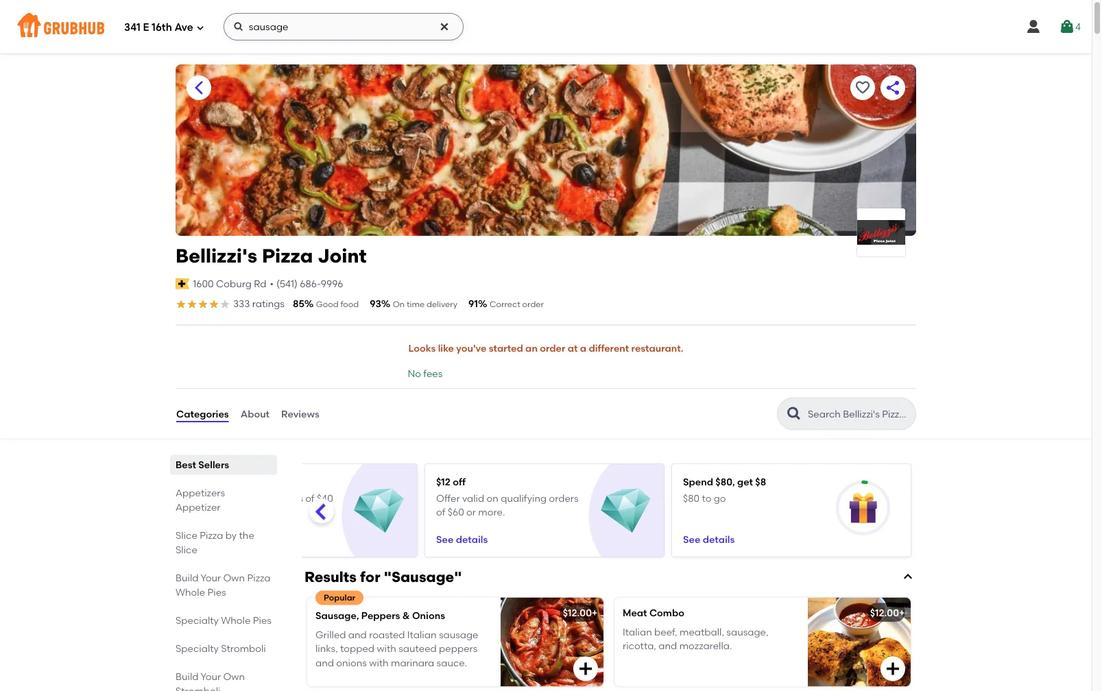 Task type: vqa. For each thing, say whether or not it's contained in the screenshot.
Signature
no



Task type: locate. For each thing, give the bounding box(es) containing it.
and up topped
[[348, 629, 367, 641]]

stromboli down specialty stromboli
[[176, 686, 221, 692]]

pies up specialty stromboli tab
[[253, 615, 272, 627]]

$12.00
[[563, 607, 592, 619], [870, 607, 899, 619]]

0 vertical spatial pizza
[[262, 245, 313, 268]]

0 vertical spatial whole
[[176, 587, 205, 599]]

1 horizontal spatial on
[[487, 492, 499, 504]]

1 on from the left
[[240, 492, 252, 504]]

orders inside $10 off offer valid on first orders of $40 or more.
[[274, 492, 303, 504]]

•
[[270, 278, 274, 290]]

order left at
[[540, 343, 566, 354]]

see for $80 to go
[[683, 533, 701, 545]]

0 vertical spatial pies
[[207, 587, 226, 599]]

0 horizontal spatial of
[[305, 492, 315, 504]]

offer down $10
[[189, 492, 213, 504]]

pizza up (541)
[[262, 245, 313, 268]]

whole inside build your own pizza whole pies
[[176, 587, 205, 599]]

1 horizontal spatial or
[[467, 506, 476, 518]]

0 horizontal spatial orders
[[274, 492, 303, 504]]

1 horizontal spatial promo image
[[601, 486, 651, 536]]

0 horizontal spatial +
[[592, 607, 598, 619]]

no
[[408, 368, 421, 379]]

2 own from the top
[[223, 671, 245, 683]]

valid down "best sellers" tab
[[215, 492, 238, 504]]

rd
[[254, 278, 266, 290]]

1 vertical spatial specialty
[[176, 643, 219, 655]]

9996
[[321, 278, 343, 290]]

off right $10
[[207, 476, 219, 488]]

1 more. from the left
[[201, 506, 228, 518]]

time
[[407, 299, 425, 309]]

orders right qualifying
[[549, 492, 579, 504]]

or right $60
[[467, 506, 476, 518]]

$60
[[448, 506, 464, 518]]

pizza inside slice pizza by the slice
[[200, 530, 223, 542]]

2 promo image from the left
[[601, 486, 651, 536]]

off right $12
[[453, 476, 466, 488]]

main navigation navigation
[[0, 0, 1092, 54]]

or
[[189, 506, 199, 518], [467, 506, 476, 518]]

1 see details button from the left
[[436, 527, 488, 552]]

0 horizontal spatial $12.00
[[563, 607, 592, 619]]

build your own pizza whole pies
[[176, 573, 271, 599]]

italian beef, meatball, sausage, ricotta, and mozzarella.
[[623, 627, 769, 652]]

1 vertical spatial pies
[[253, 615, 272, 627]]

first
[[254, 492, 271, 504]]

1 valid from the left
[[215, 492, 238, 504]]

offer inside $10 off offer valid on first orders of $40 or more.
[[189, 492, 213, 504]]

1 horizontal spatial valid
[[462, 492, 485, 504]]

pizza for bellizzi's
[[262, 245, 313, 268]]

see details button down to on the right of page
[[683, 527, 735, 552]]

pizza left by
[[200, 530, 223, 542]]

1 horizontal spatial $12.00 +
[[870, 607, 905, 619]]

offer
[[189, 492, 213, 504], [436, 492, 460, 504]]

pizza down the
[[247, 573, 271, 584]]

1 horizontal spatial see
[[683, 533, 701, 545]]

pizza
[[262, 245, 313, 268], [200, 530, 223, 542], [247, 573, 271, 584]]

0 vertical spatial order
[[523, 299, 544, 309]]

4
[[1076, 21, 1081, 32]]

93
[[370, 298, 381, 310]]

1 vertical spatial slice
[[176, 544, 197, 556]]

+
[[592, 607, 598, 619], [899, 607, 905, 619]]

orders inside $12 off offer valid on qualifying orders of $60 or more.
[[549, 492, 579, 504]]

go
[[714, 492, 726, 504]]

1 see details from the left
[[436, 533, 488, 545]]

1 offer from the left
[[189, 492, 213, 504]]

see details button
[[436, 527, 488, 552], [683, 527, 735, 552]]

whole inside tab
[[221, 615, 251, 627]]

see down $60
[[436, 533, 454, 545]]

1 promo image from the left
[[354, 486, 404, 536]]

1 horizontal spatial pies
[[253, 615, 272, 627]]

1 see from the left
[[436, 533, 454, 545]]

categories
[[176, 408, 229, 420]]

italian up sauteed
[[407, 629, 437, 641]]

Search Bellizzi's Pizza Joint search field
[[807, 408, 912, 421]]

$12 off offer valid on qualifying orders of $60 or more.
[[436, 476, 579, 518]]

Search for food, convenience, alcohol... search field
[[224, 13, 464, 40]]

0 vertical spatial specialty
[[176, 615, 219, 627]]

order
[[523, 299, 544, 309], [540, 343, 566, 354]]

correct order
[[490, 299, 544, 309]]

2 see details from the left
[[683, 533, 735, 545]]

0 horizontal spatial details
[[456, 533, 488, 545]]

svg image
[[1059, 19, 1076, 35], [233, 21, 244, 32], [196, 24, 204, 32]]

of
[[305, 492, 315, 504], [436, 506, 446, 518]]

0 horizontal spatial off
[[207, 476, 219, 488]]

1 horizontal spatial whole
[[221, 615, 251, 627]]

2 vertical spatial pizza
[[247, 573, 271, 584]]

2 $12.00 + from the left
[[870, 607, 905, 619]]

build down specialty stromboli
[[176, 671, 199, 683]]

build your own stromboli tab
[[176, 670, 272, 692]]

0 horizontal spatial and
[[316, 657, 334, 669]]

about
[[241, 408, 270, 420]]

1 horizontal spatial of
[[436, 506, 446, 518]]

valid for $10 off
[[215, 492, 238, 504]]

1 horizontal spatial offer
[[436, 492, 460, 504]]

pies
[[207, 587, 226, 599], [253, 615, 272, 627]]

slice pizza by the slice tab
[[176, 529, 272, 558]]

fees
[[424, 368, 443, 379]]

1 horizontal spatial see details button
[[683, 527, 735, 552]]

italian inside grilled and roasted italian sausage links, topped with sauteed peppers and onions with marinara sauce.
[[407, 629, 437, 641]]

on inside $12 off offer valid on qualifying orders of $60 or more.
[[487, 492, 499, 504]]

build your own stromboli
[[176, 671, 245, 692]]

valid inside $10 off offer valid on first orders of $40 or more.
[[215, 492, 238, 504]]

valid up $60
[[462, 492, 485, 504]]

orders for qualifying
[[549, 492, 579, 504]]

2 more. from the left
[[478, 506, 505, 518]]

and
[[348, 629, 367, 641], [659, 641, 677, 652], [316, 657, 334, 669]]

promo image for offer valid on qualifying orders of $60 or more.
[[601, 486, 651, 536]]

1 specialty from the top
[[176, 615, 219, 627]]

2 + from the left
[[899, 607, 905, 619]]

with down topped
[[369, 657, 389, 669]]

1 or from the left
[[189, 506, 199, 518]]

"sausage"
[[384, 569, 462, 586]]

pies up the specialty whole pies
[[207, 587, 226, 599]]

2 horizontal spatial and
[[659, 641, 677, 652]]

or inside $10 off offer valid on first orders of $40 or more.
[[189, 506, 199, 518]]

and down the links,
[[316, 657, 334, 669]]

0 horizontal spatial whole
[[176, 587, 205, 599]]

more. inside $12 off offer valid on qualifying orders of $60 or more.
[[478, 506, 505, 518]]

or for $10 off
[[189, 506, 199, 518]]

offer for $10
[[189, 492, 213, 504]]

1 vertical spatial pizza
[[200, 530, 223, 542]]

own inside build your own stromboli
[[223, 671, 245, 683]]

0 horizontal spatial on
[[240, 492, 252, 504]]

0 horizontal spatial stromboli
[[176, 686, 221, 692]]

for
[[360, 569, 381, 586]]

bellizzi's
[[176, 245, 257, 268]]

details down go
[[703, 533, 735, 545]]

stromboli inside build your own stromboli
[[176, 686, 221, 692]]

details for $80 to go
[[703, 533, 735, 545]]

your down slice pizza by the slice
[[201, 573, 221, 584]]

0 horizontal spatial see details
[[436, 533, 488, 545]]

2 off from the left
[[453, 476, 466, 488]]

promo image
[[354, 486, 404, 536], [601, 486, 651, 536]]

2 specialty from the top
[[176, 643, 219, 655]]

own inside build your own pizza whole pies
[[223, 573, 245, 584]]

1 vertical spatial build
[[176, 671, 199, 683]]

share icon image
[[885, 80, 902, 96]]

see details button down $60
[[436, 527, 488, 552]]

slice
[[176, 530, 197, 542], [176, 544, 197, 556]]

results for "sausage"
[[305, 569, 462, 586]]

offer inside $12 off offer valid on qualifying orders of $60 or more.
[[436, 492, 460, 504]]

on left qualifying
[[487, 492, 499, 504]]

off
[[207, 476, 219, 488], [453, 476, 466, 488]]

specialty stromboli
[[176, 643, 266, 655]]

16th
[[152, 21, 172, 34]]

pies inside tab
[[253, 615, 272, 627]]

2 valid from the left
[[462, 492, 485, 504]]

build your own pizza whole pies tab
[[176, 571, 272, 600]]

2 see details button from the left
[[683, 527, 735, 552]]

sausage, peppers & onions
[[316, 610, 445, 622]]

whole
[[176, 587, 205, 599], [221, 615, 251, 627]]

marinara
[[391, 657, 434, 669]]

1 details from the left
[[456, 533, 488, 545]]

more. down appetizers
[[201, 506, 228, 518]]

specialty for specialty stromboli
[[176, 643, 219, 655]]

bellizzi's pizza joint
[[176, 245, 367, 268]]

0 vertical spatial slice
[[176, 530, 197, 542]]

1 horizontal spatial +
[[899, 607, 905, 619]]

0 horizontal spatial $12.00 +
[[563, 607, 598, 619]]

svg image
[[1026, 19, 1042, 35], [439, 21, 450, 32], [903, 572, 914, 583], [578, 661, 594, 678], [885, 661, 902, 678]]

own down specialty stromboli tab
[[223, 671, 245, 683]]

1 off from the left
[[207, 476, 219, 488]]

your
[[201, 573, 221, 584], [201, 671, 221, 683]]

bellizzi's pizza joint logo image
[[858, 220, 906, 245]]

1 orders from the left
[[274, 492, 303, 504]]

of inside $10 off offer valid on first orders of $40 or more.
[[305, 492, 315, 504]]

details down $60
[[456, 533, 488, 545]]

1 horizontal spatial italian
[[623, 627, 652, 638]]

caret left icon image
[[191, 80, 207, 96]]

e
[[143, 21, 149, 34]]

more. inside $10 off offer valid on first orders of $40 or more.
[[201, 506, 228, 518]]

build inside build your own pizza whole pies
[[176, 573, 199, 584]]

1600 coburg rd button
[[192, 276, 267, 292]]

see details down $60
[[436, 533, 488, 545]]

2 or from the left
[[467, 506, 476, 518]]

svg image inside 4 button
[[1059, 19, 1076, 35]]

off inside $10 off offer valid on first orders of $40 or more.
[[207, 476, 219, 488]]

2 details from the left
[[703, 533, 735, 545]]

specialty up build your own stromboli
[[176, 643, 219, 655]]

1 horizontal spatial orders
[[549, 492, 579, 504]]

see down $80
[[683, 533, 701, 545]]

off for $10 off
[[207, 476, 219, 488]]

1 horizontal spatial stromboli
[[221, 643, 266, 655]]

promo image left $80
[[601, 486, 651, 536]]

(541)
[[276, 278, 298, 290]]

0 vertical spatial of
[[305, 492, 315, 504]]

on
[[393, 299, 405, 309]]

with down 'roasted'
[[377, 643, 396, 655]]

spend $80, get $8 $80 to go
[[683, 476, 766, 504]]

$12
[[436, 476, 451, 488]]

1 horizontal spatial off
[[453, 476, 466, 488]]

offer up $60
[[436, 492, 460, 504]]

orders right first
[[274, 492, 303, 504]]

see details down to on the right of page
[[683, 533, 735, 545]]

beef,
[[655, 627, 678, 638]]

of left $40
[[305, 492, 315, 504]]

on for qualifying
[[487, 492, 499, 504]]

your inside build your own stromboli
[[201, 671, 221, 683]]

stromboli
[[221, 643, 266, 655], [176, 686, 221, 692]]

your down specialty stromboli
[[201, 671, 221, 683]]

1 build from the top
[[176, 573, 199, 584]]

1 vertical spatial own
[[223, 671, 245, 683]]

more. down qualifying
[[478, 506, 505, 518]]

see details for offer valid on qualifying orders of $60 or more.
[[436, 533, 488, 545]]

0 vertical spatial your
[[201, 573, 221, 584]]

2 horizontal spatial svg image
[[1059, 19, 1076, 35]]

333
[[233, 298, 250, 310]]

italian
[[623, 627, 652, 638], [407, 629, 437, 641]]

0 horizontal spatial pies
[[207, 587, 226, 599]]

0 horizontal spatial italian
[[407, 629, 437, 641]]

specialty whole pies tab
[[176, 614, 272, 628]]

or down appetizers
[[189, 506, 199, 518]]

of left $60
[[436, 506, 446, 518]]

1 vertical spatial stromboli
[[176, 686, 221, 692]]

promo image right $40
[[354, 486, 404, 536]]

your inside build your own pizza whole pies
[[201, 573, 221, 584]]

0 vertical spatial stromboli
[[221, 643, 266, 655]]

2 orders from the left
[[549, 492, 579, 504]]

on left first
[[240, 492, 252, 504]]

see for offer valid on qualifying orders of $60 or more.
[[436, 533, 454, 545]]

stromboli inside tab
[[221, 643, 266, 655]]

own down slice pizza by the slice tab
[[223, 573, 245, 584]]

2 your from the top
[[201, 671, 221, 683]]

build down slice pizza by the slice
[[176, 573, 199, 584]]

whole up the specialty whole pies
[[176, 587, 205, 599]]

of for $60
[[436, 506, 446, 518]]

1 vertical spatial your
[[201, 671, 221, 683]]

stromboli down specialty whole pies tab
[[221, 643, 266, 655]]

$80
[[683, 492, 700, 504]]

of inside $12 off offer valid on qualifying orders of $60 or more.
[[436, 506, 446, 518]]

1 vertical spatial whole
[[221, 615, 251, 627]]

1 own from the top
[[223, 573, 245, 584]]

good
[[316, 299, 339, 309]]

build
[[176, 573, 199, 584], [176, 671, 199, 683]]

0 horizontal spatial see details button
[[436, 527, 488, 552]]

italian up 'ricotta,'
[[623, 627, 652, 638]]

$40
[[317, 492, 333, 504]]

0 horizontal spatial promo image
[[354, 486, 404, 536]]

2 see from the left
[[683, 533, 701, 545]]

0 horizontal spatial see
[[436, 533, 454, 545]]

91
[[469, 298, 478, 310]]

1 horizontal spatial and
[[348, 629, 367, 641]]

specialty up specialty stromboli
[[176, 615, 219, 627]]

0 vertical spatial own
[[223, 573, 245, 584]]

2 on from the left
[[487, 492, 499, 504]]

0 horizontal spatial offer
[[189, 492, 213, 504]]

0 horizontal spatial or
[[189, 506, 199, 518]]

1 horizontal spatial svg image
[[233, 21, 244, 32]]

1 horizontal spatial details
[[703, 533, 735, 545]]

on inside $10 off offer valid on first orders of $40 or more.
[[240, 492, 252, 504]]

2 build from the top
[[176, 671, 199, 683]]

1 horizontal spatial more.
[[478, 506, 505, 518]]

appetizers
[[176, 488, 225, 499]]

reviews
[[281, 408, 320, 420]]

onions
[[412, 610, 445, 622]]

specialty stromboli tab
[[176, 642, 272, 656]]

joint
[[318, 245, 367, 268]]

appetizers appetizer
[[176, 488, 225, 514]]

and down beef,
[[659, 641, 677, 652]]

1 vertical spatial of
[[436, 506, 446, 518]]

or inside $12 off offer valid on qualifying orders of $60 or more.
[[467, 506, 476, 518]]

order right correct
[[523, 299, 544, 309]]

$8
[[756, 476, 766, 488]]

whole up specialty stromboli tab
[[221, 615, 251, 627]]

build inside build your own stromboli
[[176, 671, 199, 683]]

search icon image
[[786, 406, 803, 422]]

0 horizontal spatial more.
[[201, 506, 228, 518]]

2 offer from the left
[[436, 492, 460, 504]]

see details button for offer valid on qualifying orders of $60 or more.
[[436, 527, 488, 552]]

valid inside $12 off offer valid on qualifying orders of $60 or more.
[[462, 492, 485, 504]]

best sellers tab
[[176, 458, 272, 472]]

results
[[305, 569, 357, 586]]

looks like you've started an order at a different restaurant. button
[[408, 334, 684, 364]]

more.
[[201, 506, 228, 518], [478, 506, 505, 518]]

valid
[[215, 492, 238, 504], [462, 492, 485, 504]]

orders
[[274, 492, 303, 504], [549, 492, 579, 504]]

0 horizontal spatial valid
[[215, 492, 238, 504]]

subscription pass image
[[176, 278, 190, 289]]

0 vertical spatial build
[[176, 573, 199, 584]]

best sellers
[[176, 459, 229, 471]]

1 horizontal spatial $12.00
[[870, 607, 899, 619]]

1 horizontal spatial see details
[[683, 533, 735, 545]]

off inside $12 off offer valid on qualifying orders of $60 or more.
[[453, 476, 466, 488]]

no fees
[[408, 368, 443, 379]]

1 vertical spatial order
[[540, 343, 566, 354]]

1 your from the top
[[201, 573, 221, 584]]



Task type: describe. For each thing, give the bounding box(es) containing it.
meat combo
[[623, 607, 685, 619]]

own for stromboli
[[223, 671, 245, 683]]

food
[[341, 299, 359, 309]]

save this restaurant button
[[851, 75, 875, 100]]

good food
[[316, 299, 359, 309]]

ratings
[[252, 298, 285, 310]]

sellers
[[198, 459, 229, 471]]

popular
[[324, 593, 356, 603]]

the
[[239, 530, 254, 542]]

save this restaurant image
[[855, 80, 871, 96]]

0 vertical spatial with
[[377, 643, 396, 655]]

slice pizza by the slice
[[176, 530, 254, 556]]

like
[[438, 343, 454, 354]]

own for pizza
[[223, 573, 245, 584]]

pizza inside build your own pizza whole pies
[[247, 573, 271, 584]]

meat
[[623, 607, 647, 619]]

details for offer valid on qualifying orders of $60 or more.
[[456, 533, 488, 545]]

different
[[589, 343, 629, 354]]

delivery
[[427, 299, 458, 309]]

&
[[403, 610, 410, 622]]

correct
[[490, 299, 521, 309]]

ave
[[175, 21, 193, 34]]

appetizers appetizer tab
[[176, 486, 272, 515]]

$10 off offer valid on first orders of $40 or more.
[[189, 476, 333, 518]]

sauce.
[[437, 657, 467, 669]]

at
[[568, 343, 578, 354]]

sausage, peppers & onions image
[[501, 598, 604, 687]]

or for $12 off
[[467, 506, 476, 518]]

best
[[176, 459, 196, 471]]

sausage,
[[727, 627, 769, 638]]

of for $40
[[305, 492, 315, 504]]

sausage,
[[316, 610, 359, 622]]

and inside the italian beef, meatball, sausage, ricotta, and mozzarella.
[[659, 641, 677, 652]]

build for build your own stromboli
[[176, 671, 199, 683]]

(541) 686-9996 button
[[276, 277, 343, 291]]

see details button for $80 to go
[[683, 527, 735, 552]]

1 $12.00 + from the left
[[563, 607, 598, 619]]

offer for $12
[[436, 492, 460, 504]]

coburg
[[216, 278, 252, 290]]

pizza for slice
[[200, 530, 223, 542]]

grilled and roasted italian sausage links, topped with sauteed peppers and onions with marinara sauce.
[[316, 629, 479, 669]]

you've
[[457, 343, 487, 354]]

roasted
[[369, 629, 405, 641]]

1600
[[193, 278, 214, 290]]

started
[[489, 343, 523, 354]]

orders for first
[[274, 492, 303, 504]]

italian inside the italian beef, meatball, sausage, ricotta, and mozzarella.
[[623, 627, 652, 638]]

sauteed
[[399, 643, 437, 655]]

restaurant.
[[632, 343, 684, 354]]

qualifying
[[501, 492, 547, 504]]

ricotta,
[[623, 641, 657, 652]]

about button
[[240, 389, 270, 439]]

grilled
[[316, 629, 346, 641]]

peppers
[[439, 643, 478, 655]]

0 horizontal spatial svg image
[[196, 24, 204, 32]]

meatball,
[[680, 627, 725, 638]]

topped
[[340, 643, 375, 655]]

get
[[738, 476, 753, 488]]

1600 coburg rd
[[193, 278, 266, 290]]

333 ratings
[[233, 298, 285, 310]]

341 e 16th ave
[[124, 21, 193, 34]]

your for pizza
[[201, 573, 221, 584]]

categories button
[[176, 389, 230, 439]]

your for stromboli
[[201, 671, 221, 683]]

686-
[[300, 278, 321, 290]]

meat combo image
[[808, 598, 911, 687]]

more. for first
[[201, 506, 228, 518]]

pies inside build your own pizza whole pies
[[207, 587, 226, 599]]

1 vertical spatial with
[[369, 657, 389, 669]]

combo
[[650, 607, 685, 619]]

$80,
[[716, 476, 735, 488]]

4 button
[[1059, 14, 1081, 39]]

looks like you've started an order at a different restaurant.
[[409, 343, 684, 354]]

mozzarella.
[[680, 641, 732, 652]]

build for build your own pizza whole pies
[[176, 573, 199, 584]]

order inside button
[[540, 343, 566, 354]]

off for $12 off
[[453, 476, 466, 488]]

specialty for specialty whole pies
[[176, 615, 219, 627]]

valid for $12 off
[[462, 492, 485, 504]]

1 + from the left
[[592, 607, 598, 619]]

peppers
[[361, 610, 400, 622]]

an
[[526, 343, 538, 354]]

2 $12.00 from the left
[[870, 607, 899, 619]]

see details for $80 to go
[[683, 533, 735, 545]]

on for first
[[240, 492, 252, 504]]

onions
[[336, 657, 367, 669]]

more. for qualifying
[[478, 506, 505, 518]]

2 slice from the top
[[176, 544, 197, 556]]

a
[[580, 343, 587, 354]]

• (541) 686-9996
[[270, 278, 343, 290]]

looks
[[409, 343, 436, 354]]

on time delivery
[[393, 299, 458, 309]]

links,
[[316, 643, 338, 655]]

reviews button
[[281, 389, 320, 439]]

sausage
[[439, 629, 479, 641]]

1 $12.00 from the left
[[563, 607, 592, 619]]

1 slice from the top
[[176, 530, 197, 542]]

to
[[702, 492, 712, 504]]

specialty whole pies
[[176, 615, 272, 627]]

reward icon image
[[848, 493, 879, 523]]

341
[[124, 21, 141, 34]]

$10
[[189, 476, 204, 488]]

by
[[226, 530, 237, 542]]

promo image for offer valid on first orders of $40 or more.
[[354, 486, 404, 536]]



